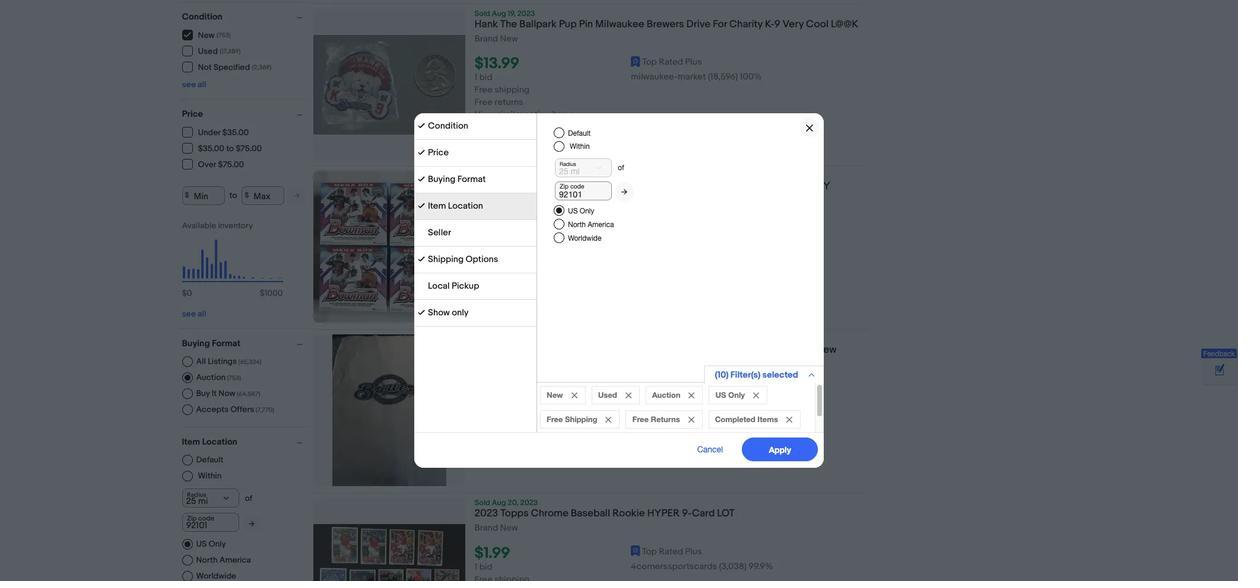 Task type: describe. For each thing, give the bounding box(es) containing it.
milwaukee brewers promo sga blanket big huge 39" x 56" baseball brand new l@@k ! image
[[332, 335, 446, 487]]

item location for item location tab
[[428, 201, 483, 212]]

(3,038)
[[719, 561, 747, 573]]

graph of available inventory between $0 and $1000+ image
[[182, 221, 283, 304]]

l@@k inside milwaukee brewers promo sga blanket big huge 39" x 56" baseball brand new l@@k !
[[475, 357, 502, 369]]

baseball for trading
[[618, 180, 657, 192]]

milwaukee- for milwaukee-market (18,596) 100% free shipping free returns view similar active items sell one like this
[[631, 71, 678, 83]]

$35.00 to $75.00
[[198, 144, 262, 154]]

mega
[[727, 180, 753, 192]]

under $35.00
[[198, 128, 249, 138]]

hank the ballpark pup pin milwaukee brewers drive for charity k-9 very cool l@@k heading
[[475, 18, 859, 30]]

2 horizontal spatial us only
[[716, 391, 745, 400]]

inventory
[[218, 221, 253, 231]]

0 horizontal spatial us
[[196, 539, 207, 549]]

milwaukee-market (18,596) 100% free shipping free returns view similar active items sell one like this
[[475, 71, 762, 133]]

pickup
[[452, 281, 479, 292]]

2 rated from the top
[[659, 395, 683, 406]]

lot inside sold  aug 20, 2023 2023 topps chrome baseball rookie hyper 9-card lot brand new
[[717, 508, 735, 520]]

buy it now (64,587)
[[196, 389, 260, 399]]

top rated plus for $1.99
[[642, 547, 702, 558]]

(7,770)
[[256, 406, 274, 414]]

1 vertical spatial america
[[220, 555, 251, 565]]

worldwide link
[[182, 571, 236, 582]]

under $35.00 link
[[182, 127, 249, 138]]

auction for auction
[[652, 391, 681, 400]]

sell inside free shipping free returns view similar active items sell one like this
[[475, 296, 490, 308]]

similar inside free shipping free returns view similar active items sell one like this
[[496, 284, 523, 295]]

cancel button
[[684, 438, 736, 462]]

0 horizontal spatial only
[[209, 539, 226, 549]]

1 vertical spatial $35.00
[[198, 144, 224, 154]]

bid for $1.99
[[480, 562, 493, 573]]

active inside free shipping free returns view similar active items sell one like this
[[525, 284, 549, 295]]

available
[[182, 221, 216, 231]]

remove filter - show only - completed items image
[[787, 417, 793, 423]]

(753) for auction
[[227, 374, 241, 382]]

free returns
[[633, 415, 680, 424]]

1 horizontal spatial us
[[568, 207, 578, 216]]

north america inside north america link
[[196, 555, 251, 565]]

see for condition
[[182, 79, 196, 89]]

used for used (17,389)
[[198, 46, 218, 56]]

l@@k inside sold  aug 19, 2023 hank the ballpark pup pin milwaukee brewers drive for charity k-9 very cool l@@k brand new
[[831, 18, 859, 30]]

9
[[775, 18, 781, 30]]

$79.99
[[475, 229, 521, 248]]

card
[[692, 508, 715, 520]]

over $75.00 link
[[182, 159, 245, 170]]

listings
[[208, 357, 237, 367]]

2023 topps chrome baseball rookie hyper 9-card lot heading
[[475, 508, 735, 520]]

show
[[428, 308, 450, 319]]

filter applied image for item location
[[418, 202, 425, 210]]

market for milwaukee-market (18,596) 100% free shipping free returns view similar active items sell one like this
[[678, 71, 706, 83]]

charity
[[730, 18, 763, 30]]

shipping options tab
[[414, 247, 537, 274]]

top rated plus for $13.99
[[642, 57, 702, 68]]

only
[[452, 308, 469, 319]]

it
[[212, 389, 217, 399]]

brand inside sold  aug 19, 2023 lot of 4 (four) 2021 bowman baseball trading cards mega boxes factory sealed brand new
[[475, 208, 498, 219]]

99.9%
[[749, 561, 773, 573]]

filter applied image for buying format
[[418, 176, 425, 183]]

Minimum Value in $ text field
[[182, 186, 225, 205]]

remove filter - condition - new image
[[572, 393, 577, 399]]

1 for $1.99
[[475, 562, 478, 573]]

4
[[510, 180, 516, 192]]

plus for $1.99
[[685, 547, 702, 558]]

remove filter - buying format - auction image
[[689, 393, 695, 399]]

america inside dialog
[[588, 221, 614, 229]]

1 vertical spatial to
[[229, 191, 237, 201]]

sell inside the milwaukee-market (18,596) 100% free shipping free returns view similar active items sell one like this
[[475, 122, 490, 133]]

aug for $1.99
[[492, 499, 506, 508]]

factory
[[786, 180, 831, 192]]

us only link
[[182, 539, 226, 550]]

remove filter - condition - used image
[[626, 393, 632, 399]]

sga
[[598, 344, 620, 356]]

2 plus from the top
[[685, 395, 702, 406]]

new inside sold  aug 20, 2023 2023 topps chrome baseball rookie hyper 9-card lot brand new
[[500, 523, 518, 535]]

buy
[[196, 389, 210, 399]]

condition for 'condition' dropdown button
[[182, 11, 223, 22]]

(64,587)
[[237, 390, 260, 398]]

filter applied image for show only
[[418, 309, 425, 316]]

9-
[[682, 508, 692, 520]]

 (753) Items text field
[[226, 374, 241, 382]]

market for milwaukee-market (18,596) 100% free shipping
[[678, 410, 706, 421]]

0 horizontal spatial default
[[196, 455, 223, 465]]

sell one like this
[[475, 460, 540, 472]]

for
[[713, 18, 727, 30]]

like inside free shipping free returns view similar active items sell one like this
[[509, 296, 523, 308]]

accepts offers (7,770)
[[196, 405, 274, 415]]

to inside $35.00 to $75.00 link
[[226, 144, 234, 154]]

drive
[[687, 18, 711, 30]]

free left remove filter - shipping options - free shipping icon
[[547, 415, 563, 424]]

auction for auction (753)
[[196, 373, 226, 383]]

milwaukee-market (18,596) 100% free shipping
[[475, 410, 762, 434]]

2023 for $13.99
[[517, 9, 535, 18]]

lot of 4 (four) 2021 bowman baseball trading cards mega boxes factory sealed image
[[313, 171, 465, 323]]

0
[[187, 288, 192, 298]]

shipping inside tab
[[428, 254, 464, 265]]

blanket
[[622, 344, 656, 356]]

of
[[494, 180, 507, 192]]

hyper
[[647, 508, 680, 520]]

x
[[720, 344, 726, 356]]

2023 for $79.99
[[517, 171, 535, 180]]

buying for 'buying format' tab
[[428, 174, 456, 185]]

location for item location tab
[[448, 201, 483, 212]]

0 vertical spatial $75.00
[[236, 144, 262, 154]]

(2,369)
[[252, 64, 272, 71]]

see all button for condition
[[182, 79, 206, 89]]

100% for milwaukee-market (18,596) 100% free shipping free returns view similar active items sell one like this
[[740, 71, 762, 83]]

 (64,587) Items text field
[[235, 390, 260, 398]]

buying format for 'buying format' tab
[[428, 174, 486, 185]]

buying format button
[[182, 338, 308, 349]]

sold  aug 19, 2023 lot of 4 (four) 2021 bowman baseball trading cards mega boxes factory sealed brand new
[[475, 171, 831, 219]]

see all for condition
[[182, 79, 206, 89]]

shipping inside free shipping free returns view similar active items sell one like this
[[495, 259, 530, 270]]

very
[[783, 18, 804, 30]]

under
[[198, 128, 221, 138]]

show only
[[428, 308, 469, 319]]

similar inside the milwaukee-market (18,596) 100% free shipping free returns view similar active items sell one like this
[[496, 109, 523, 121]]

4cornerssportscards (3,038) 99.9%
[[631, 561, 773, 573]]

pin
[[579, 18, 593, 30]]

returns inside the milwaukee-market (18,596) 100% free shipping free returns view similar active items sell one like this
[[495, 97, 523, 108]]

rated for $13.99
[[659, 57, 683, 68]]

milwaukee brewers promo sga blanket big huge 39" x 56" baseball brand new l@@k ! heading
[[475, 344, 837, 369]]

local pickup
[[428, 281, 479, 292]]

location for item location "dropdown button" at the bottom left of page
[[202, 437, 237, 448]]

topps
[[500, 508, 529, 520]]

options
[[466, 254, 498, 265]]

auction (753)
[[196, 373, 241, 383]]

sold  aug 19, 2023 hank the ballpark pup pin milwaukee brewers drive for charity k-9 very cool l@@k brand new
[[475, 9, 859, 45]]

bowman
[[576, 180, 615, 192]]

now
[[219, 389, 235, 399]]

2021
[[553, 180, 574, 192]]

sold for $79.99
[[475, 171, 490, 180]]

0 horizontal spatial worldwide
[[196, 571, 236, 582]]

view similar active items link for $13.99
[[475, 109, 574, 121]]

$ 0
[[182, 288, 192, 298]]

0 vertical spatial $35.00
[[222, 128, 249, 138]]

format for buying format dropdown button
[[212, 338, 241, 349]]

cool
[[806, 18, 829, 30]]

4cornerssportscards
[[631, 561, 717, 573]]

(10) filter(s) selected button
[[704, 366, 824, 384]]

item location for item location "dropdown button" at the bottom left of page
[[182, 437, 237, 448]]

local
[[428, 281, 450, 292]]

sold for $13.99
[[475, 9, 490, 18]]

$ 1000
[[260, 288, 283, 298]]

chrome
[[531, 508, 569, 520]]

2023 left topps
[[475, 508, 498, 520]]

1 horizontal spatial us only
[[568, 207, 594, 216]]

north america link
[[182, 555, 251, 566]]

plus for $13.99
[[685, 57, 702, 68]]

item location tab
[[414, 194, 537, 220]]

1 vertical spatial shipping
[[565, 415, 598, 424]]

sold  aug 20, 2023 2023 topps chrome baseball rookie hyper 9-card lot brand new
[[475, 499, 735, 535]]

of for the apply within filter image
[[245, 494, 252, 504]]

(18,596) for milwaukee-market (18,596) 100% free shipping
[[708, 410, 738, 421]]

pup
[[559, 18, 577, 30]]

see for price
[[182, 309, 196, 319]]

1 for $13.99
[[475, 72, 478, 83]]

within for the apply within filter image
[[198, 471, 222, 481]]

dialog containing condition
[[0, 0, 1238, 582]]

$1.99
[[475, 545, 510, 563]]

19, for $79.99
[[508, 171, 516, 180]]

item location button
[[182, 437, 308, 448]]

free left the returns
[[633, 415, 649, 424]]

not
[[198, 62, 212, 72]]

milwaukee inside sold  aug 19, 2023 hank the ballpark pup pin milwaukee brewers drive for charity k-9 very cool l@@k brand new
[[595, 18, 645, 30]]

2023 for $1.99
[[520, 499, 538, 508]]

1000
[[265, 288, 283, 298]]

completed items
[[715, 415, 778, 424]]

k-
[[765, 18, 775, 30]]

1 vertical spatial $75.00
[[218, 160, 244, 170]]

used for used
[[598, 391, 617, 400]]

top for $1.99
[[642, 547, 657, 558]]

view inside the milwaukee-market (18,596) 100% free shipping free returns view similar active items sell one like this
[[475, 109, 494, 121]]

offers
[[230, 405, 254, 415]]

1 bid for $13.99
[[475, 72, 493, 83]]

price tab
[[414, 140, 537, 167]]

returns
[[651, 415, 680, 424]]

1 horizontal spatial worldwide
[[568, 235, 602, 243]]

19, for $13.99
[[508, 9, 516, 18]]

all for condition
[[198, 79, 206, 89]]



Task type: vqa. For each thing, say whether or not it's contained in the screenshot.
off in Up to 70% off Skullcandy Great holiday deals from authorized sellers.
no



Task type: locate. For each thing, give the bounding box(es) containing it.
location up default link
[[202, 437, 237, 448]]

filter applied image inside 'buying format' tab
[[418, 176, 425, 183]]

2 vertical spatial one
[[492, 460, 507, 472]]

promo
[[566, 344, 596, 356]]

100% down charity
[[740, 71, 762, 83]]

completed
[[715, 415, 756, 424]]

new
[[198, 30, 215, 40], [500, 33, 518, 45], [500, 208, 518, 219], [816, 344, 837, 356], [547, 391, 563, 400], [500, 523, 518, 535]]

us
[[568, 207, 578, 216], [716, 391, 726, 400], [196, 539, 207, 549]]

only up north america link
[[209, 539, 226, 549]]

2 returns from the top
[[495, 271, 523, 283]]

new inside milwaukee brewers promo sga blanket big huge 39" x 56" baseball brand new l@@k !
[[816, 344, 837, 356]]

(753) up buy it now (64,587)
[[227, 374, 241, 382]]

2023 topps chrome baseball rookie hyper 9-card lot image
[[313, 525, 465, 582]]

1 one from the top
[[492, 122, 507, 133]]

1 all from the top
[[198, 79, 206, 89]]

1 horizontal spatial used
[[598, 391, 617, 400]]

19, inside sold  aug 19, 2023 hank the ballpark pup pin milwaukee brewers drive for charity k-9 very cool l@@k brand new
[[508, 9, 516, 18]]

rated up '4cornerssportscards'
[[659, 547, 683, 558]]

0 vertical spatial us
[[568, 207, 578, 216]]

this inside the milwaukee-market (18,596) 100% free shipping free returns view similar active items sell one like this
[[525, 122, 540, 133]]

$35.00 to $75.00 link
[[182, 143, 262, 154]]

filter applied image
[[418, 149, 425, 156], [418, 256, 425, 263]]

buying up all
[[182, 338, 210, 349]]

1 100% from the top
[[740, 71, 762, 83]]

0 vertical spatial filter applied image
[[418, 149, 425, 156]]

0 vertical spatial this
[[525, 122, 540, 133]]

1 horizontal spatial default
[[568, 129, 591, 138]]

milwaukee- inside milwaukee-market (18,596) 100% free shipping
[[631, 410, 678, 421]]

location inside tab
[[448, 201, 483, 212]]

of up apply within image
[[618, 164, 624, 172]]

top rated plus down sold  aug 19, 2023 hank the ballpark pup pin milwaukee brewers drive for charity k-9 very cool l@@k brand new
[[642, 57, 702, 68]]

1 vertical spatial one
[[492, 296, 507, 308]]

us only down (10)
[[716, 391, 745, 400]]

1 vertical spatial sell one like this link
[[475, 296, 540, 308]]

1 top rated plus from the top
[[642, 57, 702, 68]]

sold for $1.99
[[475, 499, 490, 508]]

l@@k right cool
[[831, 18, 859, 30]]

milwaukee- for milwaukee-market (18,596) 100% free shipping
[[631, 410, 678, 421]]

baseball inside sold  aug 20, 2023 2023 topps chrome baseball rookie hyper 9-card lot brand new
[[571, 508, 610, 520]]

shipping inside milwaukee-market (18,596) 100% free shipping
[[495, 423, 530, 434]]

1 filter applied image from the top
[[418, 149, 425, 156]]

2 sell from the top
[[475, 296, 490, 308]]

shipping for milwaukee-market (18,596) 100% free shipping
[[495, 423, 530, 434]]

shipping down $79.99
[[495, 259, 530, 270]]

2 1 from the top
[[475, 246, 478, 258]]

3 bid from the top
[[480, 562, 493, 573]]

available inventory
[[182, 221, 253, 231]]

0 vertical spatial baseball
[[618, 180, 657, 192]]

free up sell one like this
[[475, 423, 493, 434]]

0 vertical spatial lot
[[475, 180, 492, 192]]

like
[[509, 122, 523, 133], [509, 296, 523, 308], [509, 460, 523, 472]]

(17,389)
[[220, 47, 241, 55]]

tab list
[[414, 113, 537, 327]]

2 this from the top
[[525, 296, 540, 308]]

north america down bowman
[[568, 221, 614, 229]]

2 see from the top
[[182, 309, 196, 319]]

new inside sold  aug 19, 2023 lot of 4 (four) 2021 bowman baseball trading cards mega boxes factory sealed brand new
[[500, 208, 518, 219]]

price button
[[182, 108, 308, 120]]

1 horizontal spatial lot
[[717, 508, 735, 520]]

condition for condition tab at the left top
[[428, 121, 468, 132]]

2 sold from the top
[[475, 171, 490, 180]]

1 vertical spatial bid
[[480, 246, 493, 258]]

1 horizontal spatial baseball
[[618, 180, 657, 192]]

2023 inside sold  aug 19, 2023 lot of 4 (four) 2021 bowman baseball trading cards mega boxes factory sealed brand new
[[517, 171, 535, 180]]

1 bid
[[475, 72, 493, 83], [475, 246, 493, 258], [475, 562, 493, 573]]

1 active from the top
[[525, 109, 549, 121]]

rookie
[[613, 508, 645, 520]]

0 vertical spatial location
[[448, 201, 483, 212]]

north america
[[568, 221, 614, 229], [196, 555, 251, 565]]

free up condition tab at the left top
[[475, 97, 493, 108]]

(753) for new
[[217, 31, 231, 39]]

us down (10)
[[716, 391, 726, 400]]

market down remove filter - buying format - auction 'icon'
[[678, 410, 706, 421]]

1 rated from the top
[[659, 57, 683, 68]]

1 (18,596) from the top
[[708, 71, 738, 83]]

view similar active items link down $13.99
[[475, 109, 574, 121]]

0 vertical spatial (753)
[[217, 31, 231, 39]]

1 market from the top
[[678, 71, 706, 83]]

sold inside sold  aug 20, 2023 2023 topps chrome baseball rookie hyper 9-card lot brand new
[[475, 499, 490, 508]]

us up north america link
[[196, 539, 207, 549]]

buying format for buying format dropdown button
[[182, 338, 241, 349]]

us down 2021
[[568, 207, 578, 216]]

returns down options
[[495, 271, 523, 283]]

0 vertical spatial item
[[428, 201, 446, 212]]

similar
[[496, 109, 523, 121], [496, 284, 523, 295]]

item for item location tab
[[428, 201, 446, 212]]

2 sell one like this link from the top
[[475, 296, 540, 308]]

1 1 from the top
[[475, 72, 478, 83]]

condition button
[[182, 11, 308, 22]]

2 aug from the top
[[492, 171, 506, 180]]

0 horizontal spatial shipping
[[428, 254, 464, 265]]

1 vertical spatial l@@k
[[475, 357, 502, 369]]

1 vertical spatial see all
[[182, 309, 206, 319]]

show only tab
[[414, 300, 537, 327]]

1 horizontal spatial within
[[570, 142, 590, 151]]

1 plus from the top
[[685, 57, 702, 68]]

0 vertical spatial within
[[570, 142, 590, 151]]

(four)
[[518, 180, 550, 192]]

one up topps
[[492, 460, 507, 472]]

view inside free shipping free returns view similar active items sell one like this
[[475, 284, 494, 295]]

2 bid from the top
[[480, 246, 493, 258]]

market inside milwaukee-market (18,596) 100% free shipping
[[678, 410, 706, 421]]

1 vertical spatial 100%
[[740, 410, 762, 421]]

1 vertical spatial this
[[525, 296, 540, 308]]

items inside the milwaukee-market (18,596) 100% free shipping free returns view similar active items sell one like this
[[551, 109, 574, 121]]

filter applied image inside condition tab
[[418, 122, 425, 129]]

0 vertical spatial see
[[182, 79, 196, 89]]

2 view similar active items link from the top
[[475, 284, 574, 295]]

1 bid for $1.99
[[475, 562, 493, 573]]

brewers inside sold  aug 19, 2023 hank the ballpark pup pin milwaukee brewers drive for charity k-9 very cool l@@k brand new
[[647, 18, 684, 30]]

0 vertical spatial north
[[568, 221, 586, 229]]

see all button down not
[[182, 79, 206, 89]]

default link
[[182, 455, 223, 466]]

1 like from the top
[[509, 122, 523, 133]]

price for price dropdown button
[[182, 108, 203, 120]]

america up worldwide link
[[220, 555, 251, 565]]

worldwide down north america link
[[196, 571, 236, 582]]

1 vertical spatial condition
[[428, 121, 468, 132]]

buying format up all
[[182, 338, 241, 349]]

2 filter applied image from the top
[[418, 256, 425, 263]]

market down drive
[[678, 71, 706, 83]]

100% inside milwaukee-market (18,596) 100% free shipping
[[740, 410, 762, 421]]

item inside tab
[[428, 201, 446, 212]]

2 filter applied image from the top
[[418, 176, 425, 183]]

aug for $13.99
[[492, 9, 506, 18]]

north down us only link
[[196, 555, 218, 565]]

brand inside sold  aug 20, 2023 2023 topps chrome baseball rookie hyper 9-card lot brand new
[[475, 523, 498, 535]]

sell one like this link for $13.99
[[475, 122, 540, 133]]

similar up price tab
[[496, 109, 523, 121]]

100% for milwaukee-market (18,596) 100% free shipping
[[740, 410, 762, 421]]

format for 'buying format' tab
[[458, 174, 486, 185]]

selected
[[763, 370, 799, 381]]

1 vertical spatial baseball
[[745, 344, 785, 356]]

shipping
[[495, 84, 530, 96], [495, 259, 530, 270], [495, 423, 530, 434]]

1 vertical spatial brewers
[[526, 344, 564, 356]]

us only down bowman
[[568, 207, 594, 216]]

baseball left trading
[[618, 180, 657, 192]]

item location
[[428, 201, 483, 212], [182, 437, 237, 448]]

2 100% from the top
[[740, 410, 762, 421]]

all listings (65,334)
[[196, 357, 262, 367]]

1 vertical spatial similar
[[496, 284, 523, 295]]

view
[[475, 109, 494, 121], [475, 284, 494, 295]]

item location up seller
[[428, 201, 483, 212]]

rated for $1.99
[[659, 547, 683, 558]]

1 vertical spatial returns
[[495, 271, 523, 283]]

filter applied image inside show only tab
[[418, 309, 425, 316]]

boxes
[[755, 180, 784, 192]]

filter applied image for price
[[418, 149, 425, 156]]

2 items from the top
[[551, 284, 574, 295]]

1 top from the top
[[642, 57, 657, 68]]

1 vertical spatial us
[[716, 391, 726, 400]]

bid for $79.99
[[480, 246, 493, 258]]

like inside the milwaukee-market (18,596) 100% free shipping free returns view similar active items sell one like this
[[509, 122, 523, 133]]

format down price tab
[[458, 174, 486, 185]]

free up pickup
[[475, 259, 493, 270]]

2 view from the top
[[475, 284, 494, 295]]

of up the apply within filter image
[[245, 494, 252, 504]]

2023 inside sold  aug 19, 2023 hank the ballpark pup pin milwaukee brewers drive for charity k-9 very cool l@@k brand new
[[517, 9, 535, 18]]

$35.00 up over $75.00 link
[[198, 144, 224, 154]]

1 vertical spatial price
[[428, 147, 449, 159]]

1 horizontal spatial l@@k
[[831, 18, 859, 30]]

19, inside sold  aug 19, 2023 lot of 4 (four) 2021 bowman baseball trading cards mega boxes factory sealed brand new
[[508, 171, 516, 180]]

1 horizontal spatial item location
[[428, 201, 483, 212]]

sold inside sold  aug 19, 2023 lot of 4 (four) 2021 bowman baseball trading cards mega boxes factory sealed brand new
[[475, 171, 490, 180]]

1 horizontal spatial only
[[580, 207, 594, 216]]

filter applied image inside price tab
[[418, 149, 425, 156]]

only down bowman
[[580, 207, 594, 216]]

(10)
[[715, 370, 729, 381]]

0 horizontal spatial auction
[[196, 373, 226, 383]]

used up not
[[198, 46, 218, 56]]

one inside the milwaukee-market (18,596) 100% free shipping free returns view similar active items sell one like this
[[492, 122, 507, 133]]

apply within image
[[622, 188, 628, 196]]

bid
[[480, 72, 493, 83], [480, 246, 493, 258], [480, 562, 493, 573]]

to
[[226, 144, 234, 154], [229, 191, 237, 201]]

accepts
[[196, 405, 229, 415]]

0 vertical spatial buying format
[[428, 174, 486, 185]]

milwaukee- down the remove filter - condition - used image
[[631, 410, 678, 421]]

worldwide down bowman
[[568, 235, 602, 243]]

1 vertical spatial auction
[[652, 391, 681, 400]]

0 horizontal spatial milwaukee
[[475, 344, 524, 356]]

1 see from the top
[[182, 79, 196, 89]]

2023 right '20,' on the left bottom of the page
[[520, 499, 538, 508]]

brand inside sold  aug 19, 2023 hank the ballpark pup pin milwaukee brewers drive for charity k-9 very cool l@@k brand new
[[475, 33, 498, 45]]

0 vertical spatial top
[[642, 57, 657, 68]]

3 like from the top
[[509, 460, 523, 472]]

hank
[[475, 18, 498, 30]]

(753) inside auction (753)
[[227, 374, 241, 382]]

 (7,770) Items text field
[[254, 406, 274, 414]]

buying format tab
[[414, 167, 537, 194]]

aug for $79.99
[[492, 171, 506, 180]]

condition tab
[[414, 113, 537, 140]]

(18,596) for milwaukee-market (18,596) 100% free shipping free returns view similar active items sell one like this
[[708, 71, 738, 83]]

one inside free shipping free returns view similar active items sell one like this
[[492, 296, 507, 308]]

(18,596) inside milwaukee-market (18,596) 100% free shipping
[[708, 410, 738, 421]]

100%
[[740, 71, 762, 83], [740, 410, 762, 421]]

free down $13.99
[[475, 84, 493, 96]]

0 horizontal spatial america
[[220, 555, 251, 565]]

condition
[[182, 11, 223, 22], [428, 121, 468, 132]]

remove filter - shipping options - free shipping image
[[606, 417, 612, 423]]

returns down $13.99
[[495, 97, 523, 108]]

1 filter applied image from the top
[[418, 122, 425, 129]]

0 horizontal spatial north
[[196, 555, 218, 565]]

1 vertical spatial see all button
[[182, 309, 206, 319]]

2 vertical spatial us
[[196, 539, 207, 549]]

l@@k
[[831, 18, 859, 30], [475, 357, 502, 369]]

shipping up sell one like this
[[495, 423, 530, 434]]

2 (18,596) from the top
[[708, 410, 738, 421]]

0 vertical spatial sell one like this link
[[475, 122, 540, 133]]

condition inside condition tab
[[428, 121, 468, 132]]

1 horizontal spatial item
[[428, 201, 446, 212]]

2 milwaukee- from the top
[[631, 410, 678, 421]]

3 aug from the top
[[492, 499, 506, 508]]

0 vertical spatial north america
[[568, 221, 614, 229]]

100% inside the milwaukee-market (18,596) 100% free shipping free returns view similar active items sell one like this
[[740, 71, 762, 83]]

0 vertical spatial sold
[[475, 9, 490, 18]]

3 1 bid from the top
[[475, 562, 493, 573]]

1 horizontal spatial america
[[588, 221, 614, 229]]

trading
[[659, 180, 694, 192]]

3 shipping from the top
[[495, 423, 530, 434]]

price for price tab
[[428, 147, 449, 159]]

1
[[475, 72, 478, 83], [475, 246, 478, 258], [475, 562, 478, 573]]

location
[[448, 201, 483, 212], [202, 437, 237, 448]]

1 view similar active items link from the top
[[475, 109, 574, 121]]

2 vertical spatial this
[[525, 460, 540, 472]]

over $75.00
[[198, 160, 244, 170]]

0 horizontal spatial within
[[198, 471, 222, 481]]

view up price tab
[[475, 109, 494, 121]]

1 horizontal spatial condition
[[428, 121, 468, 132]]

buying format inside tab
[[428, 174, 486, 185]]

used
[[198, 46, 218, 56], [598, 391, 617, 400]]

2 active from the top
[[525, 284, 549, 295]]

apply
[[769, 445, 791, 455]]

buying format down price tab
[[428, 174, 486, 185]]

1 vertical spatial view similar active items link
[[475, 284, 574, 295]]

1 see all from the top
[[182, 79, 206, 89]]

(18,596) inside the milwaukee-market (18,596) 100% free shipping free returns view similar active items sell one like this
[[708, 71, 738, 83]]

item up default link
[[182, 437, 200, 448]]

(753) inside new (753)
[[217, 31, 231, 39]]

aug left '20,' on the left bottom of the page
[[492, 499, 506, 508]]

39"
[[703, 344, 718, 356]]

3 this from the top
[[525, 460, 540, 472]]

filter applied image inside item location tab
[[418, 202, 425, 210]]

items
[[758, 415, 778, 424]]

plus up '4cornerssportscards (3,038) 99.9%'
[[685, 547, 702, 558]]

1 this from the top
[[525, 122, 540, 133]]

0 vertical spatial (18,596)
[[708, 71, 738, 83]]

milwaukee up !
[[475, 344, 524, 356]]

0 horizontal spatial baseball
[[571, 508, 610, 520]]

all
[[198, 79, 206, 89], [198, 309, 206, 319]]

aug inside sold  aug 19, 2023 lot of 4 (four) 2021 bowman baseball trading cards mega boxes factory sealed brand new
[[492, 171, 506, 180]]

north america up worldwide link
[[196, 555, 251, 565]]

active inside the milwaukee-market (18,596) 100% free shipping free returns view similar active items sell one like this
[[525, 109, 549, 121]]

hank the ballpark pup pin milwaukee brewers drive for charity k-9 very cool l@@k image
[[313, 35, 465, 135]]

america down bowman
[[588, 221, 614, 229]]

1 vertical spatial within
[[198, 471, 222, 481]]

1 returns from the top
[[495, 97, 523, 108]]

buying down price tab
[[428, 174, 456, 185]]

$75.00 down $35.00 to $75.00
[[218, 160, 244, 170]]

sell one like this link up '20,' on the left bottom of the page
[[475, 460, 540, 472]]

auction up it
[[196, 373, 226, 383]]

1 vertical spatial milwaukee-
[[631, 410, 678, 421]]

0 vertical spatial plus
[[685, 57, 702, 68]]

1 vertical spatial only
[[728, 391, 745, 400]]

sell one like this link up price tab
[[475, 122, 540, 133]]

1 bid for $79.99
[[475, 246, 493, 258]]

filter applied image inside the shipping options tab
[[418, 256, 425, 263]]

auction up the returns
[[652, 391, 681, 400]]

2 market from the top
[[678, 410, 706, 421]]

2 see all button from the top
[[182, 309, 206, 319]]

sold inside sold  aug 19, 2023 hank the ballpark pup pin milwaukee brewers drive for charity k-9 very cool l@@k brand new
[[475, 9, 490, 18]]

2023
[[517, 9, 535, 18], [517, 171, 535, 180], [520, 499, 538, 508], [475, 508, 498, 520]]

(753)
[[217, 31, 231, 39], [227, 374, 241, 382]]

3 sell from the top
[[475, 460, 490, 472]]

see all button down "0" on the left
[[182, 309, 206, 319]]

all for price
[[198, 309, 206, 319]]

like right only
[[509, 296, 523, 308]]

lot inside sold  aug 19, 2023 lot of 4 (four) 2021 bowman baseball trading cards mega boxes factory sealed brand new
[[475, 180, 492, 192]]

item
[[428, 201, 446, 212], [182, 437, 200, 448]]

1 vertical spatial buying
[[182, 338, 210, 349]]

price inside tab
[[428, 147, 449, 159]]

1 items from the top
[[551, 109, 574, 121]]

0 vertical spatial rated
[[659, 57, 683, 68]]

plus down drive
[[685, 57, 702, 68]]

format
[[458, 174, 486, 185], [212, 338, 241, 349]]

2 1 bid from the top
[[475, 246, 493, 258]]

1 vertical spatial north
[[196, 555, 218, 565]]

baseball inside milwaukee brewers promo sga blanket big huge 39" x 56" baseball brand new l@@k !
[[745, 344, 785, 356]]

0 horizontal spatial item
[[182, 437, 200, 448]]

2 top from the top
[[642, 395, 657, 406]]

view similar active items link for $79.99
[[475, 284, 574, 295]]

returns inside free shipping free returns view similar active items sell one like this
[[495, 271, 523, 283]]

big
[[658, 344, 673, 356]]

filter applied image for shipping options
[[418, 256, 425, 263]]

brand down hank on the left top of the page
[[475, 33, 498, 45]]

sell one like this link for $79.99
[[475, 296, 540, 308]]

used (17,389)
[[198, 46, 241, 56]]

of for apply within image
[[618, 164, 624, 172]]

2 all from the top
[[198, 309, 206, 319]]

huge
[[676, 344, 701, 356]]

aug left 4
[[492, 171, 506, 180]]

condition up new (753)
[[182, 11, 223, 22]]

top for $13.99
[[642, 57, 657, 68]]

56"
[[728, 344, 743, 356]]

within up bowman
[[570, 142, 590, 151]]

market
[[678, 71, 706, 83], [678, 410, 706, 421]]

0 vertical spatial shipping
[[495, 84, 530, 96]]

0 horizontal spatial lot
[[475, 180, 492, 192]]

0 vertical spatial auction
[[196, 373, 226, 383]]

baseball for brand
[[745, 344, 785, 356]]

baseball left rookie
[[571, 508, 610, 520]]

only
[[580, 207, 594, 216], [728, 391, 745, 400], [209, 539, 226, 549]]

buying for buying format dropdown button
[[182, 338, 210, 349]]

1 horizontal spatial milwaukee
[[595, 18, 645, 30]]

1 vertical spatial milwaukee
[[475, 344, 524, 356]]

2 top rated plus from the top
[[642, 395, 702, 406]]

brand
[[475, 33, 498, 45], [475, 208, 498, 219], [787, 344, 814, 356], [475, 523, 498, 535]]

1 vertical spatial like
[[509, 296, 523, 308]]

1 sold from the top
[[475, 9, 490, 18]]

apply within filter image
[[248, 520, 254, 528]]

0 vertical spatial 1 bid
[[475, 72, 493, 83]]

2 vertical spatial top
[[642, 547, 657, 558]]

baseball inside sold  aug 19, 2023 lot of 4 (four) 2021 bowman baseball trading cards mega boxes factory sealed brand new
[[618, 180, 657, 192]]

price down condition tab at the left top
[[428, 147, 449, 159]]

item up seller
[[428, 201, 446, 212]]

within for apply within image
[[570, 142, 590, 151]]

1 sell one like this link from the top
[[475, 122, 540, 133]]

0 vertical spatial of
[[618, 164, 624, 172]]

3 top rated plus from the top
[[642, 547, 702, 558]]

2 vertical spatial sold
[[475, 499, 490, 508]]

active
[[525, 109, 549, 121], [525, 284, 549, 295]]

north
[[568, 221, 586, 229], [196, 555, 218, 565]]

see all button for price
[[182, 309, 206, 319]]

0 vertical spatial price
[[182, 108, 203, 120]]

1 aug from the top
[[492, 9, 506, 18]]

None text field
[[555, 182, 612, 201]]

the
[[500, 18, 517, 30]]

bid for $13.99
[[480, 72, 493, 83]]

view up show only tab
[[475, 284, 494, 295]]

3 plus from the top
[[685, 547, 702, 558]]

brand up $1.99
[[475, 523, 498, 535]]

2023 right 4
[[517, 171, 535, 180]]

only left remove filter - item location - us only icon
[[728, 391, 745, 400]]

1 see all button from the top
[[182, 79, 206, 89]]

market inside the milwaukee-market (18,596) 100% free shipping free returns view similar active items sell one like this
[[678, 71, 706, 83]]

shipping down $13.99
[[495, 84, 530, 96]]

3 rated from the top
[[659, 547, 683, 558]]

1 view from the top
[[475, 109, 494, 121]]

top up '4cornerssportscards'
[[642, 547, 657, 558]]

1 bid from the top
[[480, 72, 493, 83]]

1 for $79.99
[[475, 246, 478, 258]]

$
[[185, 191, 189, 200], [245, 191, 249, 200], [182, 288, 187, 298], [260, 288, 265, 298]]

sell one like this link down pickup
[[475, 296, 540, 308]]

$35.00 up $35.00 to $75.00
[[222, 128, 249, 138]]

0 vertical spatial see all button
[[182, 79, 206, 89]]

item for item location "dropdown button" at the bottom left of page
[[182, 437, 200, 448]]

see all for price
[[182, 309, 206, 319]]

brand up selected
[[787, 344, 814, 356]]

cards
[[696, 180, 724, 192]]

3 top from the top
[[642, 547, 657, 558]]

 (65,334) Items text field
[[237, 358, 262, 366]]

filter applied image
[[418, 122, 425, 129], [418, 176, 425, 183], [418, 202, 425, 210], [418, 309, 425, 316]]

2 one from the top
[[492, 296, 507, 308]]

one
[[492, 122, 507, 133], [492, 296, 507, 308], [492, 460, 507, 472]]

1 vertical spatial item
[[182, 437, 200, 448]]

top up free returns
[[642, 395, 657, 406]]

over
[[198, 160, 216, 170]]

1 similar from the top
[[496, 109, 523, 121]]

2 vertical spatial like
[[509, 460, 523, 472]]

(753) up used (17,389)
[[217, 31, 231, 39]]

free inside milwaukee-market (18,596) 100% free shipping
[[475, 423, 493, 434]]

2 horizontal spatial only
[[728, 391, 745, 400]]

3 one from the top
[[492, 460, 507, 472]]

this inside free shipping free returns view similar active items sell one like this
[[525, 296, 540, 308]]

19,
[[508, 9, 516, 18], [508, 171, 516, 180]]

0 horizontal spatial format
[[212, 338, 241, 349]]

shipping inside the milwaukee-market (18,596) 100% free shipping free returns view similar active items sell one like this
[[495, 84, 530, 96]]

2 vertical spatial aug
[[492, 499, 506, 508]]

aug inside sold  aug 19, 2023 hank the ballpark pup pin milwaukee brewers drive for charity k-9 very cool l@@k brand new
[[492, 9, 506, 18]]

milwaukee- inside the milwaukee-market (18,596) 100% free shipping free returns view similar active items sell one like this
[[631, 71, 678, 83]]

brand inside milwaukee brewers promo sga blanket big huge 39" x 56" baseball brand new l@@k !
[[787, 344, 814, 356]]

free down options
[[475, 271, 493, 283]]

1 vertical spatial (18,596)
[[708, 410, 738, 421]]

tab list containing condition
[[414, 113, 537, 327]]

1 vertical spatial used
[[598, 391, 617, 400]]

shipping for milwaukee-market (18,596) 100% free shipping free returns view similar active items sell one like this
[[495, 84, 530, 96]]

brewers inside milwaukee brewers promo sga blanket big huge 39" x 56" baseball brand new l@@k !
[[526, 344, 564, 356]]

top
[[642, 57, 657, 68], [642, 395, 657, 406], [642, 547, 657, 558]]

lot up 'sealed'
[[475, 180, 492, 192]]

2 like from the top
[[509, 296, 523, 308]]

1 horizontal spatial buying format
[[428, 174, 486, 185]]

1 19, from the top
[[508, 9, 516, 18]]

filter(s)
[[731, 370, 761, 381]]

view similar active items link
[[475, 109, 574, 121], [475, 284, 574, 295]]

to down under $35.00
[[226, 144, 234, 154]]

1 vertical spatial 1
[[475, 246, 478, 258]]

not specified (2,369)
[[198, 62, 272, 72]]

see all down "0" on the left
[[182, 309, 206, 319]]

3 sold from the top
[[475, 499, 490, 508]]

(18,596) down for
[[708, 71, 738, 83]]

format up all listings (65,334) at bottom
[[212, 338, 241, 349]]

1 vertical spatial 1 bid
[[475, 246, 493, 258]]

items inside free shipping free returns view similar active items sell one like this
[[551, 284, 574, 295]]

brewers left promo
[[526, 344, 564, 356]]

1 milwaukee- from the top
[[631, 71, 678, 83]]

lot of 4 (four) 2021 bowman baseball trading cards mega boxes factory sealed link
[[475, 180, 866, 208]]

see
[[182, 79, 196, 89], [182, 309, 196, 319]]

19, right of
[[508, 171, 516, 180]]

3 filter applied image from the top
[[418, 202, 425, 210]]

milwaukee right pin
[[595, 18, 645, 30]]

baseball
[[618, 180, 657, 192], [745, 344, 785, 356], [571, 508, 610, 520]]

filter applied image for condition
[[418, 122, 425, 129]]

worldwide
[[568, 235, 602, 243], [196, 571, 236, 582]]

buying inside tab
[[428, 174, 456, 185]]

dialog
[[0, 0, 1238, 582]]

north down 2021
[[568, 221, 586, 229]]

4 filter applied image from the top
[[418, 309, 425, 316]]

top rated plus
[[642, 57, 702, 68], [642, 395, 702, 406], [642, 547, 702, 558]]

(18,596)
[[708, 71, 738, 83], [708, 410, 738, 421]]

1 shipping from the top
[[495, 84, 530, 96]]

brewers
[[647, 18, 684, 30], [526, 344, 564, 356]]

0 vertical spatial active
[[525, 109, 549, 121]]

1 horizontal spatial price
[[428, 147, 449, 159]]

l@@k left !
[[475, 357, 502, 369]]

default down item location "dropdown button" at the bottom left of page
[[196, 455, 223, 465]]

like up '20,' on the left bottom of the page
[[509, 460, 523, 472]]

Maximum Value in $ text field
[[242, 186, 285, 205]]

3 1 from the top
[[475, 562, 478, 573]]

2 19, from the top
[[508, 171, 516, 180]]

new inside sold  aug 19, 2023 hank the ballpark pup pin milwaukee brewers drive for charity k-9 very cool l@@k brand new
[[500, 33, 518, 45]]

rated down sold  aug 19, 2023 hank the ballpark pup pin milwaukee brewers drive for charity k-9 very cool l@@k brand new
[[659, 57, 683, 68]]

2 similar from the top
[[496, 284, 523, 295]]

apply button
[[742, 438, 818, 462]]

0 vertical spatial l@@k
[[831, 18, 859, 30]]

all
[[196, 357, 206, 367]]

19, right hank on the left top of the page
[[508, 9, 516, 18]]

None text field
[[182, 513, 239, 532]]

milwaukee-
[[631, 71, 678, 83], [631, 410, 678, 421]]

2 vertical spatial sell
[[475, 460, 490, 472]]

lot of 4 (four) 2021 bowman baseball trading cards mega boxes factory sealed heading
[[475, 180, 831, 205]]

0 horizontal spatial north america
[[196, 555, 251, 565]]

2 shipping from the top
[[495, 259, 530, 270]]

2 vertical spatial shipping
[[495, 423, 530, 434]]

0 vertical spatial 1
[[475, 72, 478, 83]]

0 vertical spatial aug
[[492, 9, 506, 18]]

2 see all from the top
[[182, 309, 206, 319]]

item location inside tab
[[428, 201, 483, 212]]

format inside tab
[[458, 174, 486, 185]]

price up under
[[182, 108, 203, 120]]

milwaukee inside milwaukee brewers promo sga blanket big huge 39" x 56" baseball brand new l@@k !
[[475, 344, 524, 356]]

1 sell from the top
[[475, 122, 490, 133]]

2 vertical spatial bid
[[480, 562, 493, 573]]

remove filter - item location - us only image
[[753, 393, 759, 399]]

of
[[618, 164, 624, 172], [245, 494, 252, 504]]

(18,596) right remove filter - show only - free returns image at the bottom right of the page
[[708, 410, 738, 421]]

used left the remove filter - condition - used image
[[598, 391, 617, 400]]

remove filter - show only - free returns image
[[688, 417, 694, 423]]

3 sell one like this link from the top
[[475, 460, 540, 472]]

0 vertical spatial only
[[580, 207, 594, 216]]

1 1 bid from the top
[[475, 72, 493, 83]]

1 vertical spatial format
[[212, 338, 241, 349]]

sold left the
[[475, 9, 490, 18]]

2 vertical spatial us only
[[196, 539, 226, 549]]

aug inside sold  aug 20, 2023 2023 topps chrome baseball rookie hyper 9-card lot brand new
[[492, 499, 506, 508]]



